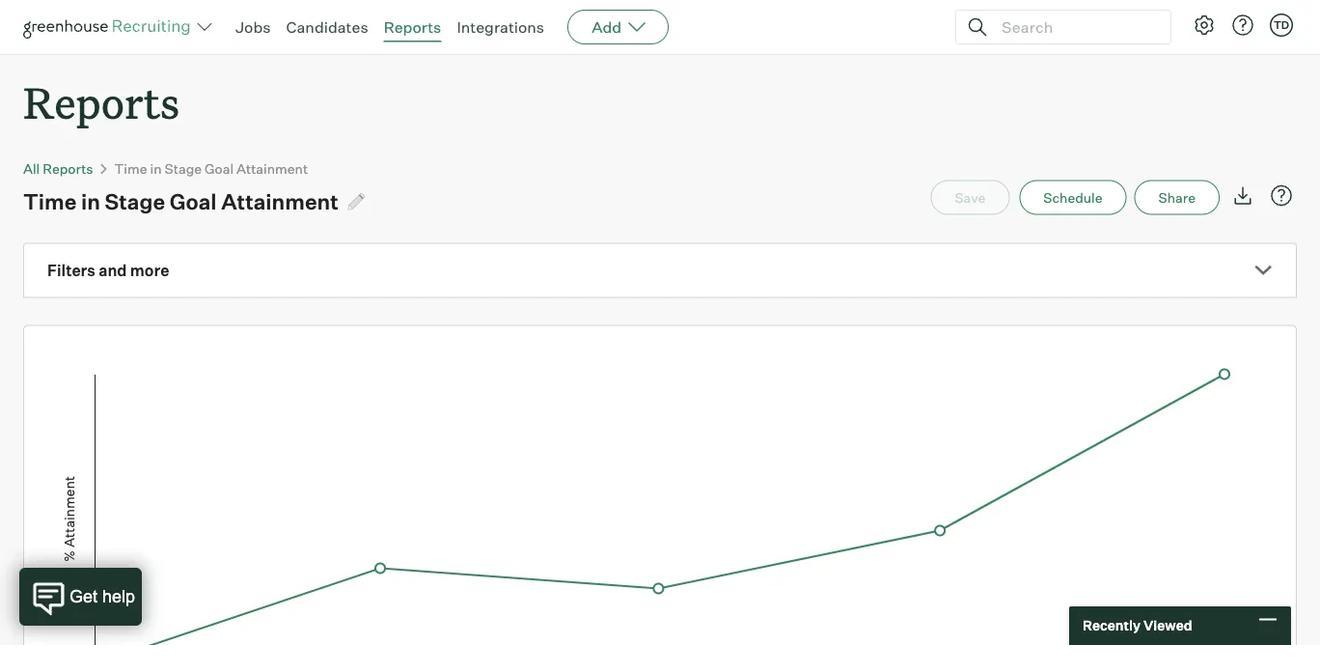 Task type: describe. For each thing, give the bounding box(es) containing it.
all reports
[[23, 160, 93, 177]]

1 vertical spatial in
[[81, 188, 100, 215]]

1 horizontal spatial time
[[114, 160, 147, 177]]

1 vertical spatial attainment
[[221, 188, 339, 215]]

candidates
[[286, 17, 369, 37]]

0 vertical spatial stage
[[165, 160, 202, 177]]

integrations
[[457, 17, 545, 37]]

0 vertical spatial reports
[[384, 17, 442, 37]]

jobs
[[236, 17, 271, 37]]

Search text field
[[998, 13, 1154, 41]]

share
[[1159, 189, 1196, 206]]

td button
[[1271, 14, 1294, 37]]

schedule
[[1044, 189, 1103, 206]]

schedule button
[[1020, 180, 1127, 215]]

all
[[23, 160, 40, 177]]

reports link
[[384, 17, 442, 37]]

1 vertical spatial reports
[[23, 73, 180, 130]]

1 vertical spatial time in stage goal attainment
[[23, 188, 339, 215]]

0 vertical spatial in
[[150, 160, 162, 177]]

1 vertical spatial goal
[[170, 188, 217, 215]]

1 vertical spatial time
[[23, 188, 77, 215]]

0 vertical spatial goal
[[205, 160, 234, 177]]

save and schedule this report to revisit it! element
[[931, 180, 1020, 215]]

recently viewed
[[1083, 617, 1193, 634]]



Task type: vqa. For each thing, say whether or not it's contained in the screenshot.
All Reports 'link' at the left of the page
yes



Task type: locate. For each thing, give the bounding box(es) containing it.
recently
[[1083, 617, 1141, 634]]

xychart image
[[47, 326, 1274, 645]]

2 vertical spatial reports
[[43, 160, 93, 177]]

filters and more
[[47, 261, 169, 280]]

faq image
[[1271, 184, 1294, 207]]

more
[[130, 261, 169, 280]]

time right the all reports link at the top of the page
[[114, 160, 147, 177]]

time
[[114, 160, 147, 177], [23, 188, 77, 215]]

1 horizontal spatial in
[[150, 160, 162, 177]]

add
[[592, 17, 622, 37]]

jobs link
[[236, 17, 271, 37]]

time in stage goal attainment
[[114, 160, 308, 177], [23, 188, 339, 215]]

and
[[99, 261, 127, 280]]

all reports link
[[23, 160, 93, 177]]

0 vertical spatial time
[[114, 160, 147, 177]]

time down the all reports link at the top of the page
[[23, 188, 77, 215]]

in
[[150, 160, 162, 177], [81, 188, 100, 215]]

greenhouse recruiting image
[[23, 15, 197, 39]]

0 horizontal spatial in
[[81, 188, 100, 215]]

1 vertical spatial stage
[[105, 188, 165, 215]]

filters
[[47, 261, 95, 280]]

td button
[[1267, 10, 1298, 41]]

integrations link
[[457, 17, 545, 37]]

reports
[[384, 17, 442, 37], [23, 73, 180, 130], [43, 160, 93, 177]]

attainment
[[237, 160, 308, 177], [221, 188, 339, 215]]

share button
[[1135, 180, 1221, 215]]

0 vertical spatial time in stage goal attainment
[[114, 160, 308, 177]]

time in stage goal attainment link
[[114, 160, 308, 177]]

add button
[[568, 10, 669, 44]]

0 vertical spatial attainment
[[237, 160, 308, 177]]

0 horizontal spatial time
[[23, 188, 77, 215]]

reports right candidates
[[384, 17, 442, 37]]

download image
[[1232, 184, 1255, 207]]

configure image
[[1194, 14, 1217, 37]]

reports down greenhouse recruiting image
[[23, 73, 180, 130]]

stage
[[165, 160, 202, 177], [105, 188, 165, 215]]

viewed
[[1144, 617, 1193, 634]]

td
[[1275, 18, 1290, 31]]

reports right all in the left of the page
[[43, 160, 93, 177]]

candidates link
[[286, 17, 369, 37]]

goal
[[205, 160, 234, 177], [170, 188, 217, 215]]



